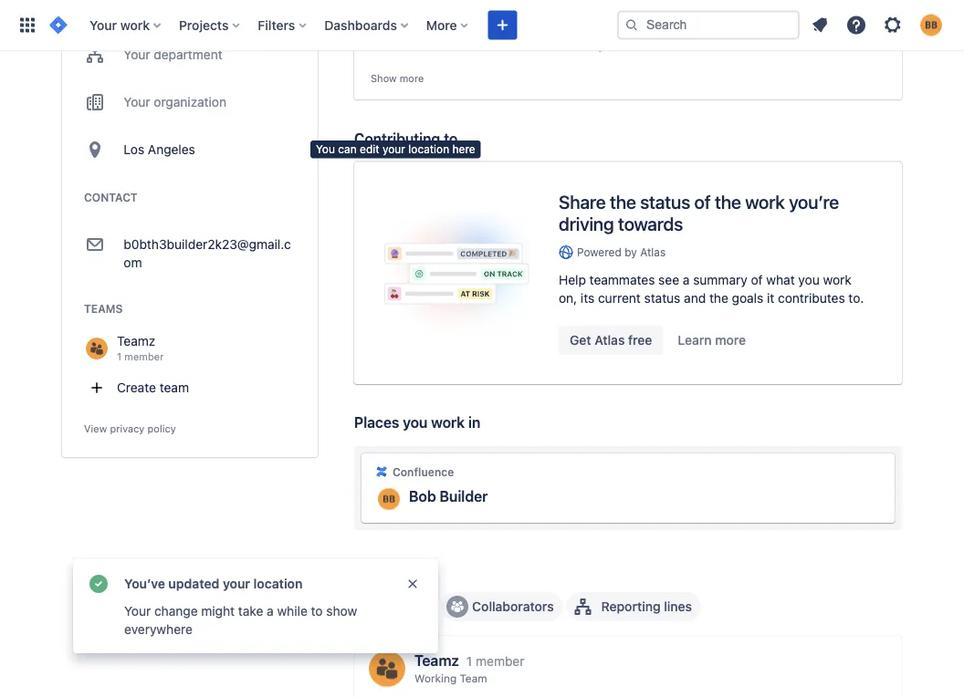 Task type: locate. For each thing, give the bounding box(es) containing it.
here
[[553, 41, 574, 52], [452, 143, 475, 156]]

1 horizontal spatial more
[[715, 333, 746, 348]]

the inside help teammates see a summary of what you work on, its current status and the goals it contributes to.
[[709, 291, 728, 306]]

you down more dropdown button
[[473, 41, 491, 52]]

the
[[610, 191, 636, 213], [715, 191, 741, 213], [709, 291, 728, 306]]

1 horizontal spatial 1
[[466, 654, 472, 669]]

a inside help teammates see a summary of what you work on, its current status and the goals it contributes to.
[[683, 272, 690, 287]]

builder
[[429, 41, 463, 52], [440, 488, 488, 505]]

today inside you created this today link
[[553, 0, 580, 12]]

0 horizontal spatial your
[[223, 577, 250, 592]]

angeles
[[148, 142, 195, 157]]

you for you can edit your location here
[[316, 143, 335, 156]]

see
[[658, 272, 679, 287]]

1 vertical spatial here
[[452, 143, 475, 156]]

here right contributing
[[452, 143, 475, 156]]

the down summary
[[709, 291, 728, 306]]

to right 'while'
[[311, 604, 323, 619]]

1 horizontal spatial atlas
[[640, 246, 666, 259]]

status
[[640, 191, 690, 213], [644, 291, 680, 306]]

1 vertical spatial atlas
[[595, 333, 625, 348]]

help
[[559, 272, 586, 287]]

search image
[[624, 18, 639, 32]]

0 horizontal spatial atlas
[[595, 333, 625, 348]]

more right "show"
[[400, 72, 424, 84]]

of inside share the status of the work you're driving towards
[[694, 191, 711, 213]]

more right "learn"
[[715, 333, 746, 348]]

work left you're
[[745, 191, 785, 213]]

more button
[[421, 10, 475, 40]]

0 horizontal spatial a
[[267, 604, 274, 619]]

0 vertical spatial atlas
[[640, 246, 666, 259]]

location right edit
[[408, 143, 449, 156]]

status down the see
[[644, 291, 680, 306]]

work inside help teammates see a summary of what you work on, its current status and the goals it contributes to.
[[823, 272, 852, 287]]

appswitcher icon image
[[16, 14, 38, 36]]

to inside "your change might take a while to show everywhere"
[[311, 604, 323, 619]]

work left in
[[431, 414, 465, 431]]

0 vertical spatial teamz
[[117, 334, 155, 349]]

you for you commented here today
[[473, 41, 491, 52]]

you right places
[[403, 414, 428, 431]]

member up team
[[476, 654, 524, 669]]

1 horizontal spatial your
[[382, 143, 405, 156]]

your up take
[[223, 577, 250, 592]]

0 horizontal spatial member
[[124, 351, 164, 363]]

member inside teamz 1 member working team
[[476, 654, 524, 669]]

0 vertical spatial you
[[473, 0, 491, 12]]

0 vertical spatial status
[[640, 191, 690, 213]]

0 horizontal spatial 1
[[117, 351, 122, 363]]

0 vertical spatial bob builder
[[407, 41, 463, 52]]

0 horizontal spatial of
[[694, 191, 711, 213]]

bob builder down the confluence
[[409, 488, 488, 505]]

1
[[117, 351, 122, 363], [466, 654, 472, 669]]

1 vertical spatial member
[[476, 654, 524, 669]]

1 vertical spatial of
[[751, 272, 763, 287]]

lines
[[664, 599, 692, 614]]

your work
[[89, 17, 150, 32]]

0 horizontal spatial teamz
[[117, 334, 155, 349]]

you can edit your location here tooltip
[[310, 141, 481, 158]]

1 vertical spatial more
[[715, 333, 746, 348]]

show
[[326, 604, 357, 619]]

a
[[683, 272, 690, 287], [267, 604, 274, 619]]

1 vertical spatial to
[[311, 604, 323, 619]]

b0bth3builder2k23@gmail.c om
[[124, 237, 291, 270]]

0 vertical spatial today
[[553, 0, 580, 12]]

0 vertical spatial location
[[408, 143, 449, 156]]

location inside you can edit your location here tooltip
[[408, 143, 449, 156]]

your inside dropdown button
[[89, 17, 117, 32]]

1 vertical spatial you
[[473, 41, 491, 52]]

member inside teamz 1 member
[[124, 351, 164, 363]]

1 vertical spatial status
[[644, 291, 680, 306]]

in
[[468, 414, 480, 431]]

atlas
[[640, 246, 666, 259], [595, 333, 625, 348]]

0 vertical spatial of
[[694, 191, 711, 213]]

0 horizontal spatial location
[[253, 577, 303, 592]]

0 horizontal spatial more
[[400, 72, 424, 84]]

primary element
[[11, 0, 617, 51]]

show more link
[[371, 71, 424, 86]]

1 vertical spatial location
[[253, 577, 303, 592]]

more inside button
[[715, 333, 746, 348]]

1 vertical spatial today
[[577, 41, 604, 52]]

bob down hello!
[[407, 41, 426, 52]]

1 vertical spatial your
[[223, 577, 250, 592]]

status inside share the status of the work you're driving towards
[[640, 191, 690, 213]]

builder down the confluence
[[440, 488, 488, 505]]

today down you created this today link
[[577, 41, 604, 52]]

contact
[[84, 191, 138, 204]]

filters button
[[252, 10, 313, 40]]

0 horizontal spatial here
[[452, 143, 475, 156]]

atlas right get
[[595, 333, 625, 348]]

1 inside teamz 1 member working team
[[466, 654, 472, 669]]

you
[[798, 272, 820, 287], [403, 414, 428, 431]]

atlas right by
[[640, 246, 666, 259]]

might
[[201, 604, 235, 619]]

1 horizontal spatial here
[[553, 41, 574, 52]]

1 horizontal spatial teamz
[[414, 653, 459, 670]]

your down your work dropdown button
[[124, 47, 150, 62]]

0 vertical spatial builder
[[429, 41, 463, 52]]

your right jira software icon
[[89, 17, 117, 32]]

1 horizontal spatial you
[[798, 272, 820, 287]]

reporting lines button
[[567, 592, 701, 622]]

bob builder link
[[409, 487, 488, 506]]

you can edit your location here
[[316, 143, 475, 156]]

of up powered by atlas link
[[694, 191, 711, 213]]

teams
[[84, 302, 123, 315]]

0 vertical spatial a
[[683, 272, 690, 287]]

get atlas free button
[[559, 326, 663, 355]]

help image
[[845, 14, 867, 36]]

today for you created this today
[[553, 0, 580, 12]]

create image
[[492, 14, 514, 36]]

work up to.
[[823, 272, 852, 287]]

banner
[[0, 0, 964, 51]]

0 horizontal spatial you
[[403, 414, 428, 431]]

1 vertical spatial 1
[[466, 654, 472, 669]]

your right edit
[[382, 143, 405, 156]]

you up contributes
[[798, 272, 820, 287]]

0 vertical spatial 1
[[117, 351, 122, 363]]

can
[[338, 143, 357, 156]]

teamz down teams
[[117, 334, 155, 349]]

0 vertical spatial to
[[444, 130, 458, 147]]

1 up create
[[117, 351, 122, 363]]

more
[[400, 72, 424, 84], [715, 333, 746, 348]]

you left can
[[316, 143, 335, 156]]

teamz
[[117, 334, 155, 349], [414, 653, 459, 670]]

1 vertical spatial bob builder
[[409, 488, 488, 505]]

notifications image
[[809, 14, 831, 36]]

success image
[[88, 573, 110, 595]]

you inside tooltip
[[316, 143, 335, 156]]

1 horizontal spatial a
[[683, 272, 690, 287]]

view
[[84, 423, 107, 435]]

to right contributing
[[444, 130, 458, 147]]

of inside help teammates see a summary of what you work on, its current status and the goals it contributes to.
[[751, 272, 763, 287]]

0 horizontal spatial to
[[311, 604, 323, 619]]

you created this today link
[[362, 0, 895, 16]]

0 vertical spatial here
[[553, 41, 574, 52]]

team
[[460, 672, 487, 685]]

teamz up working at the left of page
[[414, 653, 459, 670]]

los
[[124, 142, 144, 157]]

bob down the confluence
[[409, 488, 436, 505]]

to
[[444, 130, 458, 147], [311, 604, 323, 619]]

your for your department
[[124, 47, 150, 62]]

you for you created this today
[[473, 0, 491, 12]]

your up everywhere
[[124, 604, 151, 619]]

teamz 1 member working team
[[414, 653, 524, 685]]

member up create
[[124, 351, 164, 363]]

created
[[494, 0, 530, 12]]

1 horizontal spatial to
[[444, 130, 458, 147]]

bob
[[407, 41, 426, 52], [409, 488, 436, 505]]

your
[[89, 17, 117, 32], [124, 47, 150, 62], [124, 94, 150, 110], [124, 604, 151, 619]]

0 vertical spatial you
[[798, 272, 820, 287]]

everywhere
[[124, 622, 193, 637]]

your inside "your change might take a while to show everywhere"
[[124, 604, 151, 619]]

contributing
[[354, 130, 440, 147]]

your up the los
[[124, 94, 150, 110]]

2 vertical spatial you
[[316, 143, 335, 156]]

confluence image
[[374, 465, 389, 479], [374, 465, 389, 479]]

1 horizontal spatial member
[[476, 654, 524, 669]]

of
[[694, 191, 711, 213], [751, 272, 763, 287]]

0 vertical spatial bob
[[407, 41, 426, 52]]

1 vertical spatial a
[[267, 604, 274, 619]]

towards
[[618, 213, 683, 235]]

location
[[408, 143, 449, 156], [253, 577, 303, 592]]

1 vertical spatial you
[[403, 414, 428, 431]]

teamz inside teamz 1 member working team
[[414, 653, 459, 670]]

1 for teamz 1 member working team
[[466, 654, 472, 669]]

1 horizontal spatial location
[[408, 143, 449, 156]]

status up towards
[[640, 191, 690, 213]]

Search field
[[617, 10, 800, 40]]

learn more button
[[667, 326, 757, 355]]

0 vertical spatial member
[[124, 351, 164, 363]]

the up powered by atlas link
[[715, 191, 741, 213]]

your for your change might take a while to show everywhere
[[124, 604, 151, 619]]

1 inside teamz 1 member
[[117, 351, 122, 363]]

location up 'while'
[[253, 577, 303, 592]]

a right the see
[[683, 272, 690, 287]]

more for show more
[[400, 72, 424, 84]]

edit
[[360, 143, 379, 156]]

0 vertical spatial more
[[400, 72, 424, 84]]

your
[[382, 143, 405, 156], [223, 577, 250, 592]]

work inside share the status of the work you're driving towards
[[745, 191, 785, 213]]

teamz inside teamz 1 member
[[117, 334, 155, 349]]

settings image
[[882, 14, 904, 36]]

teamz for teamz 1 member working team
[[414, 653, 459, 670]]

1 up team
[[466, 654, 472, 669]]

you left created
[[473, 0, 491, 12]]

your for your work
[[89, 17, 117, 32]]

confluence
[[393, 465, 454, 478]]

today
[[553, 0, 580, 12], [577, 41, 604, 52]]

work up your department
[[120, 17, 150, 32]]

of up goals at the right top of page
[[751, 272, 763, 287]]

member for teamz 1 member working team
[[476, 654, 524, 669]]

department
[[154, 47, 222, 62]]

a right take
[[267, 604, 274, 619]]

collaborators
[[472, 599, 554, 614]]

builder down more dropdown button
[[429, 41, 463, 52]]

team
[[160, 380, 189, 395]]

1 for teamz 1 member
[[117, 351, 122, 363]]

today right this
[[553, 0, 580, 12]]

your department
[[124, 47, 222, 62]]

1 horizontal spatial of
[[751, 272, 763, 287]]

0 vertical spatial your
[[382, 143, 405, 156]]

bob builder down hello!
[[407, 41, 463, 52]]

here right commented
[[553, 41, 574, 52]]

member
[[124, 351, 164, 363], [476, 654, 524, 669]]

1 vertical spatial teamz
[[414, 653, 459, 670]]

get atlas free
[[570, 333, 652, 348]]



Task type: vqa. For each thing, say whether or not it's contained in the screenshot.
2023 in Hello! Oct 18, 2023 • commented by Bob Builder
no



Task type: describe. For each thing, give the bounding box(es) containing it.
you've updated your location
[[124, 577, 303, 592]]

updated
[[168, 577, 219, 592]]

your organization
[[124, 94, 226, 110]]

and
[[684, 291, 706, 306]]

organization
[[154, 94, 226, 110]]

powered
[[577, 246, 622, 259]]

more
[[426, 17, 457, 32]]

goals
[[732, 291, 763, 306]]

dashboards
[[324, 17, 397, 32]]

policy
[[147, 423, 176, 435]]

hello!
[[407, 23, 441, 38]]

member for teamz 1 member
[[124, 351, 164, 363]]

by
[[625, 246, 637, 259]]

your profile and settings image
[[920, 14, 942, 36]]

projects
[[179, 17, 229, 32]]

collaborators button
[[441, 592, 563, 622]]

om
[[124, 255, 142, 270]]

create team image
[[89, 381, 104, 395]]

today for you commented here today
[[577, 41, 604, 52]]

1 vertical spatial bob
[[409, 488, 436, 505]]

atlas image
[[559, 245, 573, 260]]

jira software image
[[47, 14, 69, 36]]

create team button
[[84, 371, 296, 407]]

here inside tooltip
[[452, 143, 475, 156]]

contributes
[[778, 291, 845, 306]]

dismiss image
[[405, 577, 420, 592]]

summary
[[693, 272, 747, 287]]

teamz for teamz 1 member
[[117, 334, 155, 349]]

teamz 1 member
[[117, 334, 164, 363]]

powered by atlas link
[[559, 244, 873, 260]]

show
[[371, 72, 397, 84]]

your work button
[[84, 10, 168, 40]]

filters
[[258, 17, 295, 32]]

you inside help teammates see a summary of what you work on, its current status and the goals it contributes to.
[[798, 272, 820, 287]]

status inside help teammates see a summary of what you work on, its current status and the goals it contributes to.
[[644, 291, 680, 306]]

share
[[559, 191, 606, 213]]

contributing to
[[354, 130, 458, 147]]

on,
[[559, 291, 577, 306]]

privacy
[[110, 423, 145, 435]]

you're
[[789, 191, 839, 213]]

learn more
[[678, 333, 746, 348]]

teammates
[[589, 272, 655, 287]]

create team
[[117, 380, 189, 395]]

places
[[354, 414, 399, 431]]

a inside "your change might take a while to show everywhere"
[[267, 604, 274, 619]]

what
[[766, 272, 795, 287]]

your inside tooltip
[[382, 143, 405, 156]]

it
[[767, 291, 774, 306]]

driving
[[559, 213, 614, 235]]

works
[[354, 560, 397, 577]]

you commented here today
[[473, 41, 604, 52]]

view privacy policy
[[84, 423, 176, 435]]

change
[[154, 604, 198, 619]]

its
[[581, 291, 595, 306]]

this
[[533, 0, 550, 12]]

los angeles
[[124, 142, 195, 157]]

take
[[238, 604, 263, 619]]

1 vertical spatial builder
[[440, 488, 488, 505]]

view privacy policy link
[[84, 423, 176, 435]]

with
[[401, 560, 430, 577]]

you've
[[124, 577, 165, 592]]

work inside your work dropdown button
[[120, 17, 150, 32]]

atlas inside button
[[595, 333, 625, 348]]

commented
[[494, 41, 550, 52]]

banner containing your work
[[0, 0, 964, 51]]

your for your organization
[[124, 94, 150, 110]]

working
[[414, 672, 457, 685]]

reporting lines
[[601, 599, 692, 614]]

help teammates see a summary of what you work on, its current status and the goals it contributes to.
[[559, 272, 864, 306]]

b0bth3builder2k23@gmail.c
[[124, 237, 291, 252]]

reporting
[[601, 599, 661, 614]]

the up towards
[[610, 191, 636, 213]]

create
[[117, 380, 156, 395]]

current
[[598, 291, 641, 306]]

jira software image
[[47, 14, 69, 36]]

you created this today
[[473, 0, 580, 12]]

to.
[[849, 291, 864, 306]]

your change might take a while to show everywhere
[[124, 604, 357, 637]]

share the status of the work you're driving towards
[[559, 191, 839, 235]]

more for learn more
[[715, 333, 746, 348]]

collaboratorsicon image
[[450, 600, 465, 614]]

get
[[570, 333, 591, 348]]

free
[[628, 333, 652, 348]]

projects button
[[173, 10, 247, 40]]

places you work in
[[354, 414, 480, 431]]

learn
[[678, 333, 712, 348]]

while
[[277, 604, 307, 619]]

powered by atlas
[[577, 246, 666, 259]]

show more
[[371, 72, 424, 84]]

dashboards button
[[319, 10, 415, 40]]

works with
[[354, 560, 430, 577]]



